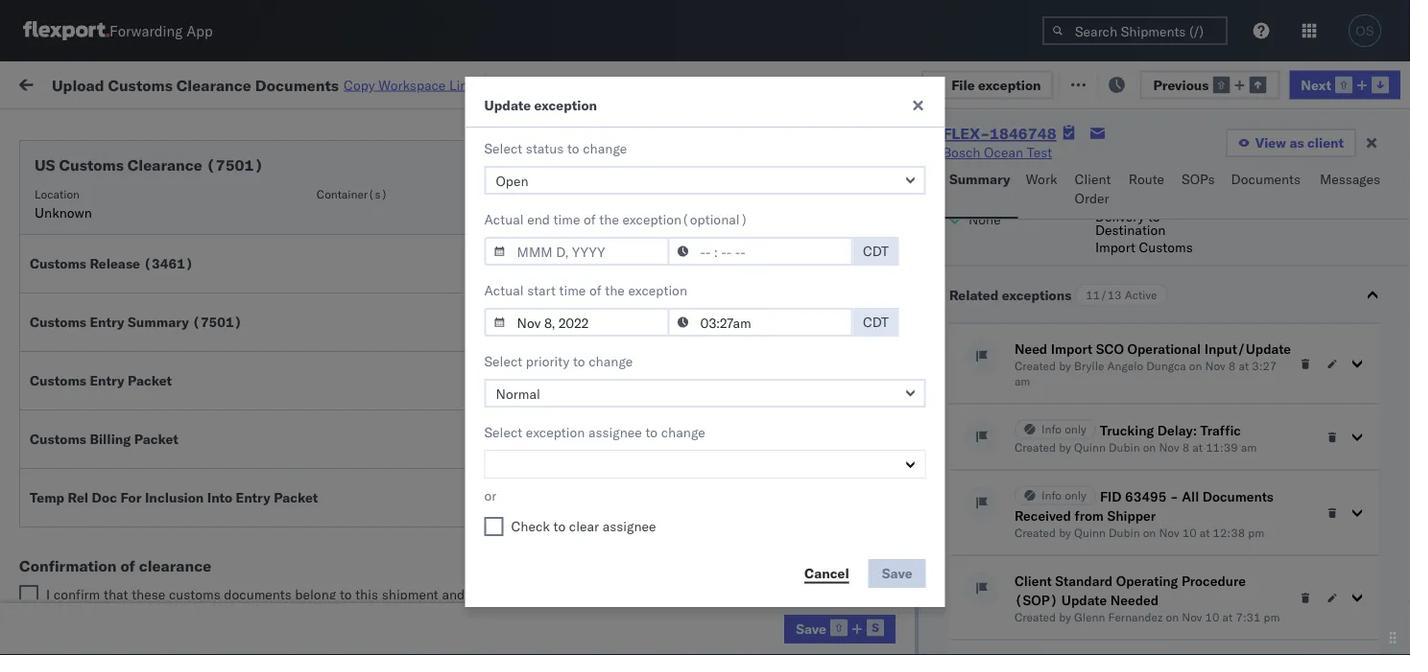 Task type: locate. For each thing, give the bounding box(es) containing it.
dec
[[401, 446, 426, 463], [401, 488, 426, 505], [400, 530, 425, 547], [401, 573, 426, 590]]

3 abcdefg78456 from the top
[[1308, 530, 1410, 547]]

customs down 'forwarding'
[[108, 75, 173, 94]]

0 vertical spatial select file button
[[795, 250, 885, 278]]

1 vertical spatial (7501)
[[192, 314, 242, 331]]

this
[[355, 587, 378, 603]]

4 created from the top
[[1015, 611, 1056, 626]]

dubin down trucking
[[1109, 441, 1140, 456]]

schedule pickup from los angeles, ca for schedule pickup from los angeles, ca link associated with fourth "schedule pickup from los angeles, ca" button from the top
[[44, 435, 259, 471]]

quinn for trucking
[[1074, 441, 1106, 456]]

client inside "button"
[[1075, 171, 1111, 188]]

0 vertical spatial import
[[162, 74, 205, 91]]

2 select file button from the top
[[795, 308, 885, 337]]

from right release
[[149, 266, 177, 283]]

1 select file button from the top
[[795, 250, 885, 278]]

angeles, for 3rd "schedule pickup from los angeles, ca" button's schedule pickup from los angeles, ca link
[[206, 393, 259, 410]]

-- : -- -- text field for actual start time of the exception
[[668, 308, 853, 337]]

0 vertical spatial the
[[599, 211, 619, 228]]

schedule pickup from los angeles, ca up billing
[[44, 393, 259, 429]]

2 created from the top
[[1015, 441, 1056, 456]]

2 lhuu7894563, from the top
[[1183, 488, 1282, 505]]

entry down customs release (3461)
[[90, 314, 124, 331]]

3 5, from the top
[[430, 319, 442, 336]]

time right the 'start'
[[559, 282, 586, 299]]

import down 'app'
[[162, 74, 205, 91]]

7 ocean fcl from the top
[[588, 446, 655, 463]]

mmm d, yyyy text field up actual start time of the exception
[[484, 237, 670, 266]]

customs down clearance on the bottom
[[169, 587, 221, 603]]

2 dubin from the top
[[1109, 527, 1140, 541]]

select
[[484, 140, 523, 157], [806, 255, 847, 272], [806, 314, 847, 331], [484, 353, 523, 370], [806, 373, 847, 389], [484, 424, 523, 441]]

clearance for upload customs clearance documents copy workspace link
[[176, 75, 251, 94]]

actual left end
[[484, 211, 524, 228]]

1:59 am cdt, nov 5, 2022 for schedule pickup from los angeles, ca link corresponding to first "schedule pickup from los angeles, ca" button from the top of the page
[[309, 277, 479, 294]]

confirm inside confirm pickup from los angeles, ca
[[44, 520, 93, 537]]

schedule pickup from los angeles, ca link for 3rd "schedule pickup from los angeles, ca" button
[[44, 392, 273, 431]]

i
[[46, 587, 50, 603]]

client for client name
[[712, 157, 744, 171]]

import work button
[[154, 61, 250, 105]]

assignee down select priority to change on the bottom left of page
[[589, 424, 642, 441]]

0 vertical spatial -- : -- -- text field
[[668, 237, 853, 266]]

1 1889466 from the top
[[1101, 446, 1160, 463]]

flex- down brylle in the right of the page
[[1060, 404, 1101, 421]]

ca inside confirm pickup from los angeles, ca
[[44, 539, 62, 556]]

1:59 am cst, jan 13, 2023
[[309, 615, 483, 632]]

ceau7522281, hlxu6269489, hlx
[[1183, 234, 1410, 251], [1183, 277, 1410, 293], [1183, 319, 1410, 336], [1183, 361, 1410, 378], [1183, 403, 1410, 420]]

1846748 up the "sco"
[[1101, 319, 1160, 336]]

2022 for schedule pickup from los angeles, ca link associated with fourth "schedule pickup from los angeles, ca" button from the top
[[453, 446, 487, 463]]

1 dubin from the top
[[1109, 441, 1140, 456]]

documents
[[224, 587, 292, 603]]

info up the received
[[1042, 489, 1062, 504]]

select file button for customs release (3461)
[[795, 250, 885, 278]]

flexport
[[712, 193, 763, 209], [712, 615, 763, 632]]

save
[[796, 621, 827, 638]]

exception down select priority to change on the bottom left of page
[[526, 424, 585, 441]]

1 horizontal spatial summary
[[950, 171, 1011, 188]]

flex-1846748 button
[[1029, 230, 1164, 257], [1029, 230, 1164, 257], [1029, 272, 1164, 299], [1029, 272, 1164, 299], [1029, 314, 1164, 341], [1029, 314, 1164, 341], [1029, 357, 1164, 384], [1029, 357, 1164, 384], [1029, 399, 1164, 426], [1029, 399, 1164, 426]]

2 cdt from the top
[[863, 314, 889, 331]]

lhuu7894563, uetu5238478 up 7:31
[[1183, 572, 1379, 589]]

1 vertical spatial mmm d, yyyy text field
[[484, 308, 670, 337]]

-- : -- -- text field down )
[[668, 237, 853, 266]]

lhuu7894563, for confirm pickup from los angeles, ca
[[1183, 530, 1282, 547]]

24,
[[429, 573, 450, 590]]

2 by from the top
[[1059, 441, 1072, 456]]

2 ceau7522281, hlxu6269489, hlx from the top
[[1183, 277, 1410, 293]]

0 vertical spatial select file
[[806, 255, 874, 272]]

0 vertical spatial schedule delivery appointment button
[[44, 233, 236, 254]]

flex-1893174 button
[[1029, 610, 1164, 637], [1029, 610, 1164, 637]]

workitem
[[21, 157, 71, 171]]

1 vertical spatial demo
[[766, 615, 802, 632]]

2 horizontal spatial client
[[1075, 171, 1111, 188]]

dec for schedule delivery appointment
[[401, 488, 426, 505]]

2 schedule pickup from los angeles, ca button from the top
[[44, 308, 273, 348]]

1 vertical spatial pm
[[1264, 611, 1280, 626]]

MMM D, YYYY text field
[[484, 237, 670, 266], [484, 308, 670, 337]]

schedule pickup from los angeles, ca down these
[[44, 604, 259, 640]]

ceau7522281, hlxu6269489, hlx up input/update
[[1183, 277, 1410, 293]]

None checkbox
[[484, 518, 504, 537]]

flex id
[[1029, 157, 1065, 171]]

2022
[[455, 193, 488, 209], [446, 235, 479, 252], [446, 277, 479, 294], [446, 319, 479, 336], [446, 362, 479, 378], [446, 404, 479, 421], [453, 446, 487, 463], [453, 488, 487, 505], [452, 530, 486, 547], [453, 573, 487, 590]]

1 flexport demo consignee from the top
[[712, 193, 870, 209]]

2 ca from the top
[[44, 328, 62, 345]]

upload inside upload customs clearance documents
[[44, 182, 88, 199]]

confirmation
[[19, 557, 117, 576]]

import inside import work button
[[162, 74, 205, 91]]

1 vertical spatial of
[[590, 282, 602, 299]]

info for trucking delay: traffic
[[1042, 423, 1062, 437]]

3 schedule delivery appointment from the top
[[44, 487, 236, 504]]

ca up customs entry packet
[[44, 328, 62, 345]]

8:00 am cst, dec 24, 2022
[[309, 573, 487, 590]]

delivery inside the 'delivery to destination import customs'
[[1095, 208, 1145, 225]]

from down customs entry packet
[[149, 393, 177, 410]]

1 vertical spatial actual
[[484, 282, 524, 299]]

5 1:59 from the top
[[309, 404, 338, 421]]

consignee down cancel button
[[805, 615, 870, 632]]

upload up by: at the top left of page
[[52, 75, 104, 94]]

due nov 9, 1:00 am
[[786, 76, 912, 93]]

4 resize handle column header from the left
[[680, 149, 703, 656]]

los inside confirm pickup from los angeles, ca
[[173, 520, 195, 537]]

0 horizontal spatial work
[[208, 74, 242, 91]]

1 horizontal spatial 10
[[1206, 611, 1220, 626]]

by left brylle in the right of the page
[[1059, 360, 1072, 374]]

(7501)
[[206, 156, 263, 175], [192, 314, 242, 331]]

0 horizontal spatial summary
[[128, 314, 189, 331]]

upload
[[52, 75, 104, 94], [44, 182, 88, 199]]

5 ceau7522281, hlxu6269489, hlx from the top
[[1183, 403, 1410, 420]]

1 flex-1889466 from the top
[[1060, 446, 1160, 463]]

0 vertical spatial flexport
[[712, 193, 763, 209]]

5 schedule from the top
[[44, 393, 101, 410]]

traffic
[[1201, 422, 1241, 439]]

on down shipper
[[1143, 527, 1156, 541]]

client for client order
[[1075, 171, 1111, 188]]

1 horizontal spatial update
[[1062, 592, 1107, 609]]

0 vertical spatial actual
[[484, 211, 524, 228]]

1889466 up needed
[[1101, 573, 1160, 590]]

from
[[149, 266, 177, 283], [149, 309, 177, 325], [149, 393, 177, 410], [149, 435, 177, 452], [1075, 508, 1104, 525], [142, 520, 170, 537], [149, 604, 177, 621]]

4 uetu5238478 from the top
[[1286, 572, 1379, 589]]

1 lhuu7894563, from the top
[[1183, 446, 1282, 462]]

resize handle column header for client name "button"
[[805, 149, 828, 656]]

need import sco operational input/update created by brylle angelo dungca on nov 8 at 3:27 am
[[1015, 341, 1291, 389]]

1 vertical spatial select file button
[[795, 308, 885, 337]]

lhuu7894563, for schedule pickup from los angeles, ca
[[1183, 446, 1282, 462]]

1889466
[[1101, 446, 1160, 463], [1101, 488, 1160, 505], [1101, 530, 1160, 547], [1101, 573, 1160, 590]]

2022 for 3rd "schedule pickup from los angeles, ca" button's schedule pickup from los angeles, ca link
[[446, 404, 479, 421]]

1 flexport from the top
[[712, 193, 763, 209]]

1 vertical spatial dubin
[[1109, 527, 1140, 541]]

info only up the received
[[1042, 489, 1087, 504]]

of down confirm pickup from los angeles, ca
[[120, 557, 135, 576]]

activity log
[[495, 76, 567, 93]]

1 vertical spatial info only
[[1042, 489, 1087, 504]]

1 vertical spatial quinn
[[1074, 527, 1106, 541]]

schedule pickup from los angeles, ca link up customs entry summary (7501)
[[44, 265, 273, 304]]

1 vertical spatial cdt
[[863, 314, 889, 331]]

0 vertical spatial summary
[[950, 171, 1011, 188]]

None checkbox
[[19, 586, 38, 605]]

4 1889466 from the top
[[1101, 573, 1160, 590]]

-- : -- -- text field
[[668, 237, 853, 266], [668, 308, 853, 337]]

flexport demo consignee down cancel button
[[712, 615, 870, 632]]

ca down the i
[[44, 624, 62, 640]]

container numbers
[[1183, 149, 1234, 179]]

schedule delivery appointment button for 1:59 am cdt, nov 5, 2022
[[44, 233, 236, 254]]

assignee
[[589, 424, 642, 441], [603, 518, 656, 535]]

pm inside client standard operating procedure (sop) update needed created by glenn fernandez on nov 10 at 7:31 pm
[[1264, 611, 1280, 626]]

1 vertical spatial clearance
[[128, 156, 202, 175]]

ca for schedule pickup from los angeles, ca link corresponding to first "schedule pickup from los angeles, ca" button from the top of the page
[[44, 286, 62, 302]]

0 vertical spatial 8
[[1229, 360, 1236, 374]]

11/13
[[1086, 289, 1122, 303]]

2 vertical spatial schedule delivery appointment link
[[44, 486, 236, 506]]

abcdefg78456 for schedule pickup from los angeles, ca
[[1308, 446, 1410, 463]]

1 schedule delivery appointment link from the top
[[44, 233, 236, 252]]

flex- down order
[[1060, 235, 1101, 252]]

(7501) for us customs clearance (7501)
[[206, 156, 263, 175]]

1 vertical spatial select file
[[806, 314, 874, 331]]

client inside "button"
[[712, 157, 744, 171]]

1 vertical spatial confirm
[[44, 572, 93, 589]]

1 vertical spatial info
[[1042, 489, 1062, 504]]

1 quinn from the top
[[1074, 441, 1106, 456]]

3 schedule delivery appointment link from the top
[[44, 486, 236, 506]]

1:59 for schedule pickup from los angeles, ca link associated with fourth "schedule pickup from los angeles, ca" button from the top
[[309, 446, 338, 463]]

customs
[[169, 587, 221, 603], [602, 587, 654, 603]]

1 -- : -- -- text field from the top
[[668, 237, 853, 266]]

2 vertical spatial of
[[120, 557, 135, 576]]

0 vertical spatial cdt
[[863, 243, 889, 260]]

to
[[567, 140, 580, 157], [1148, 208, 1160, 225], [573, 353, 585, 370], [646, 424, 658, 441], [554, 518, 566, 535], [340, 587, 352, 603]]

0 horizontal spatial import
[[162, 74, 205, 91]]

0 vertical spatial info
[[1042, 423, 1062, 437]]

2022 for confirm delivery 'link'
[[453, 573, 487, 590]]

2 abcdefg78456 from the top
[[1308, 488, 1410, 505]]

for
[[120, 490, 142, 506]]

customs down destination
[[1139, 239, 1193, 256]]

los for 5th "schedule pickup from los angeles, ca" button from the top of the page
[[181, 604, 203, 621]]

2 hlxu6269489, from the top
[[1285, 277, 1383, 293]]

am
[[890, 76, 912, 93], [342, 193, 364, 209], [342, 235, 364, 252], [342, 277, 364, 294], [342, 319, 364, 336], [342, 362, 364, 378], [342, 404, 364, 421], [342, 446, 364, 463], [342, 488, 364, 505], [342, 573, 364, 590], [342, 615, 364, 632]]

0 vertical spatial update
[[484, 97, 531, 114]]

0 horizontal spatial 8
[[1183, 441, 1190, 456]]

clearance inside upload customs clearance documents
[[149, 182, 210, 199]]

1 vertical spatial schedule delivery appointment link
[[44, 360, 236, 379]]

1 horizontal spatial client
[[1015, 573, 1052, 590]]

(7501) up upload customs clearance documents link
[[206, 156, 263, 175]]

message (0)
[[257, 74, 336, 91]]

packet right billing
[[134, 431, 179, 448]]

created inside need import sco operational input/update created by brylle angelo dungca on nov 8 at 3:27 am
[[1015, 360, 1056, 374]]

0 vertical spatial packet
[[128, 373, 172, 389]]

client standard operating procedure (sop) update needed created by glenn fernandez on nov 10 at 7:31 pm
[[1015, 573, 1280, 626]]

2022 for schedule delivery appointment link related to 1:59 am cst, dec 14, 2022
[[453, 488, 487, 505]]

by inside need import sco operational input/update created by brylle angelo dungca on nov 8 at 3:27 am
[[1059, 360, 1072, 374]]

0 horizontal spatial that
[[104, 587, 128, 603]]

dec for confirm pickup from los angeles, ca
[[400, 530, 425, 547]]

pickup for 5th "schedule pickup from los angeles, ca" button from the top of the page
[[104, 604, 146, 621]]

0 vertical spatial info only
[[1042, 423, 1087, 437]]

received
[[1015, 508, 1071, 525]]

angeles, for confirm pickup from los angeles, ca link
[[198, 520, 251, 537]]

delivery to destination import customs
[[1095, 208, 1193, 256]]

test123456
[[1308, 277, 1389, 294], [1308, 319, 1389, 336], [1308, 362, 1389, 378], [1308, 404, 1389, 421]]

0 horizontal spatial 10
[[1183, 527, 1197, 541]]

of right the 'start'
[[590, 282, 602, 299]]

exceptions
[[1002, 287, 1072, 304]]

2 quinn from the top
[[1074, 527, 1106, 541]]

0 vertical spatial (7501)
[[206, 156, 263, 175]]

1 vertical spatial only
[[1065, 489, 1087, 504]]

demo
[[766, 193, 802, 209], [766, 615, 802, 632]]

on right fernandez
[[1166, 611, 1179, 626]]

2 schedule from the top
[[44, 266, 101, 283]]

10 down all
[[1183, 527, 1197, 541]]

1 resize handle column header from the left
[[275, 149, 298, 656]]

log
[[545, 76, 567, 93]]

2 flexport demo consignee from the top
[[712, 615, 870, 632]]

pickup down doc
[[97, 520, 138, 537]]

lhuu7894563, down traffic
[[1183, 446, 1282, 462]]

related exceptions
[[950, 287, 1072, 304]]

schedule pickup from los angeles, ca up for
[[44, 435, 259, 471]]

info left trucking
[[1042, 423, 1062, 437]]

hlxu6269489, for 3rd "schedule pickup from los angeles, ca" button's schedule pickup from los angeles, ca link
[[1285, 403, 1383, 420]]

time for start
[[559, 282, 586, 299]]

0 vertical spatial change
[[583, 140, 627, 157]]

4 fcl from the top
[[630, 319, 655, 336]]

packet up the 6:00
[[274, 490, 318, 506]]

summary inside button
[[950, 171, 1011, 188]]

number(s)
[[624, 187, 686, 201]]

1 vertical spatial 1:59 am cst, dec 14, 2022
[[309, 488, 487, 505]]

info only for trucking
[[1042, 423, 1087, 437]]

schedule for schedule pickup from los angeles, ca link corresponding to first "schedule pickup from los angeles, ca" button from the top of the page
[[44, 266, 101, 283]]

actual start time of the exception
[[484, 282, 687, 299]]

documents inside upload customs clearance documents
[[44, 201, 114, 218]]

from inside confirm pickup from los angeles, ca
[[142, 520, 170, 537]]

bosch
[[943, 144, 981, 161], [712, 235, 750, 252], [837, 235, 875, 252], [837, 277, 875, 294], [712, 319, 750, 336], [837, 319, 875, 336], [712, 362, 750, 378], [837, 362, 875, 378], [712, 404, 750, 421], [837, 404, 875, 421], [712, 446, 750, 463], [837, 446, 875, 463], [837, 488, 875, 505], [837, 530, 875, 547], [712, 573, 750, 590], [837, 573, 875, 590]]

1 vertical spatial 14,
[[429, 488, 450, 505]]

3 schedule delivery appointment button from the top
[[44, 486, 236, 507]]

abcdefg78456 for schedule delivery appointment
[[1308, 488, 1410, 505]]

uetu5238478
[[1286, 446, 1379, 462], [1286, 488, 1379, 505], [1286, 530, 1379, 547], [1286, 572, 1379, 589]]

dungca
[[1147, 360, 1186, 374]]

flexport. image
[[23, 21, 109, 40]]

1 vertical spatial -- : -- -- text field
[[668, 308, 853, 337]]

work inside import work button
[[208, 74, 242, 91]]

schedule for 3rd "schedule pickup from los angeles, ca" button's schedule pickup from los angeles, ca link
[[44, 393, 101, 410]]

0 horizontal spatial client
[[712, 157, 744, 171]]

1:59 for schedule delivery appointment link related to 1:59 am cst, dec 14, 2022
[[309, 488, 338, 505]]

1 vertical spatial schedule delivery appointment button
[[44, 360, 236, 381]]

0 vertical spatial flexport demo consignee
[[712, 193, 870, 209]]

the
[[599, 211, 619, 228], [605, 282, 625, 299]]

cdt
[[863, 243, 889, 260], [863, 314, 889, 331]]

0 vertical spatial 1:59 am cst, dec 14, 2022
[[309, 446, 487, 463]]

file for customs release (3461)
[[850, 255, 874, 272]]

confirm inside 'link'
[[44, 572, 93, 589]]

1 horizontal spatial 8
[[1229, 360, 1236, 374]]

resize handle column header
[[275, 149, 298, 656], [488, 149, 511, 656], [555, 149, 578, 656], [680, 149, 703, 656], [805, 149, 828, 656], [997, 149, 1020, 656], [1150, 149, 1173, 656], [1275, 149, 1298, 656], [1376, 149, 1399, 656]]

0 vertical spatial upload
[[52, 75, 104, 94]]

9 ocean fcl from the top
[[588, 615, 655, 632]]

0 vertical spatial schedule delivery appointment
[[44, 234, 236, 251]]

1 vertical spatial change
[[589, 353, 633, 370]]

ceau7522281,
[[1183, 234, 1282, 251], [1183, 277, 1282, 293], [1183, 319, 1282, 336], [1183, 361, 1282, 378], [1183, 403, 1282, 420]]

ceau7522281, hlxu6269489, hlx down - -
[[1183, 234, 1410, 251]]

1846748
[[990, 124, 1057, 143], [1101, 235, 1160, 252], [1101, 277, 1160, 294], [1101, 319, 1160, 336], [1101, 362, 1160, 378], [1101, 404, 1160, 421]]

cst, for "confirm pickup from los angeles, ca" "button"
[[366, 530, 396, 547]]

consignee right bookings
[[926, 615, 990, 632]]

2 vertical spatial schedule delivery appointment
[[44, 487, 236, 504]]

1 mmm d, yyyy text field from the top
[[484, 237, 670, 266]]

1 schedule pickup from los angeles, ca from the top
[[44, 266, 259, 302]]

2 vertical spatial select file
[[806, 373, 874, 389]]

1 schedule pickup from los angeles, ca link from the top
[[44, 265, 273, 304]]

schedule pickup from los angeles, ca link
[[44, 265, 273, 304], [44, 308, 273, 346], [44, 392, 273, 431], [44, 434, 273, 473], [44, 603, 273, 642]]

update
[[484, 97, 531, 114], [1062, 592, 1107, 609]]

consignee up "--"
[[837, 157, 893, 171]]

5 ca from the top
[[44, 539, 62, 556]]

0 vertical spatial clearance
[[176, 75, 251, 94]]

schedule for schedule delivery appointment link related to 1:59 am cst, dec 14, 2022
[[44, 487, 101, 504]]

4 by from the top
[[1059, 611, 1072, 626]]

actions
[[1353, 157, 1393, 171]]

customs inside upload customs clearance documents
[[91, 182, 145, 199]]

1 horizontal spatial am
[[1241, 441, 1257, 456]]

flexport up )
[[712, 193, 763, 209]]

2 vertical spatial appointment
[[157, 487, 236, 504]]

ceau7522281, for schedule pickup from los angeles, ca link corresponding to first "schedule pickup from los angeles, ca" button from the top of the page
[[1183, 277, 1282, 293]]

los for 3rd "schedule pickup from los angeles, ca" button
[[181, 393, 203, 410]]

9 fcl from the top
[[630, 615, 655, 632]]

upload customs clearance documents link
[[44, 181, 273, 219]]

0 vertical spatial work
[[208, 74, 242, 91]]

2 horizontal spatial import
[[1095, 239, 1136, 256]]

1 vertical spatial work
[[1026, 171, 1058, 188]]

documents down workitem
[[44, 201, 114, 218]]

3 appointment from the top
[[157, 487, 236, 504]]

no
[[450, 119, 466, 133]]

205 on track
[[441, 74, 519, 91]]

2 vertical spatial clearance
[[149, 182, 210, 199]]

into
[[207, 490, 232, 506]]

temp rel doc for inclusion into entry packet
[[30, 490, 318, 506]]

1 vertical spatial appointment
[[157, 361, 236, 377]]

1 abcdefg78456 from the top
[[1308, 446, 1410, 463]]

1 that from the left
[[104, 587, 128, 603]]

2 only from the top
[[1065, 489, 1087, 504]]

lhuu7894563, up procedure
[[1183, 530, 1282, 547]]

2 fcl from the top
[[630, 235, 655, 252]]

5 cdt, from the top
[[367, 362, 398, 378]]

my
[[19, 70, 50, 96]]

5 1:59 am cdt, nov 5, 2022 from the top
[[309, 404, 479, 421]]

ca for schedule pickup from los angeles, ca link associated with fourth "schedule pickup from los angeles, ca" button from the top
[[44, 455, 62, 471]]

los for "confirm pickup from los angeles, ca" "button"
[[173, 520, 195, 537]]

appointment for 1:59 am cst, dec 14, 2022
[[157, 487, 236, 504]]

confirm
[[44, 520, 93, 537], [44, 572, 93, 589]]

2 vertical spatial schedule delivery appointment button
[[44, 486, 236, 507]]

to inside the 'delivery to destination import customs'
[[1148, 208, 1160, 225]]

0 vertical spatial mmm d, yyyy text field
[[484, 237, 670, 266]]

2 cdt, from the top
[[367, 235, 398, 252]]

2022 for confirm pickup from los angeles, ca link
[[452, 530, 486, 547]]

update inside client standard operating procedure (sop) update needed created by glenn fernandez on nov 10 at 7:31 pm
[[1062, 592, 1107, 609]]

2 uetu5238478 from the top
[[1286, 488, 1379, 505]]

6 ca from the top
[[44, 624, 62, 640]]

from down temp rel doc for inclusion into entry packet
[[142, 520, 170, 537]]

ca for schedule pickup from los angeles, ca link corresponding to 5th "schedule pickup from los angeles, ca" button from the top of the page
[[44, 624, 62, 640]]

0 vertical spatial appointment
[[157, 234, 236, 251]]

angeles, for schedule pickup from los angeles, ca link corresponding to first "schedule pickup from los angeles, ca" button from the top of the page
[[206, 266, 259, 283]]

change for select status to change
[[583, 140, 627, 157]]

ca up customs billing packet
[[44, 412, 62, 429]]

0 vertical spatial demo
[[766, 193, 802, 209]]

fernandez
[[1109, 611, 1163, 626]]

1 vertical spatial import
[[1095, 239, 1136, 256]]

0 vertical spatial confirm
[[44, 520, 93, 537]]

8 down input/update
[[1229, 360, 1236, 374]]

at inside need import sco operational input/update created by brylle angelo dungca on nov 8 at 3:27 am
[[1239, 360, 1249, 374]]

flex-1889466 button
[[1029, 441, 1164, 468], [1029, 441, 1164, 468], [1029, 483, 1164, 510], [1029, 483, 1164, 510], [1029, 526, 1164, 553], [1029, 526, 1164, 553], [1029, 568, 1164, 595], [1029, 568, 1164, 595]]

entry
[[90, 314, 124, 331], [90, 373, 124, 389], [236, 490, 270, 506]]

5 resize handle column header from the left
[[805, 149, 828, 656]]

schedule delivery appointment link for 1:59 am cdt, nov 5, 2022
[[44, 233, 236, 252]]

the down actual end time of the exception ( optional )
[[605, 282, 625, 299]]

1 1:59 am cdt, nov 5, 2022 from the top
[[309, 235, 479, 252]]

3 ca from the top
[[44, 412, 62, 429]]

2 demo from the top
[[766, 615, 802, 632]]

customs billing packet
[[30, 431, 179, 448]]

change down normal text box
[[661, 424, 705, 441]]

cdt for actual end time of the exception
[[863, 243, 889, 260]]

schedule pickup from los angeles, ca button up customs entry summary (7501)
[[44, 265, 273, 306]]

cancel
[[805, 565, 849, 582]]

client inside client standard operating procedure (sop) update needed created by glenn fernandez on nov 10 at 7:31 pm
[[1015, 573, 1052, 590]]

schedule delivery appointment button up confirm pickup from los angeles, ca
[[44, 486, 236, 507]]

of for end
[[584, 211, 596, 228]]

upload for upload customs clearance documents copy workspace link
[[52, 75, 104, 94]]

dec for schedule pickup from los angeles, ca
[[401, 446, 426, 463]]

hlx
[[1387, 234, 1410, 251], [1387, 277, 1410, 293], [1387, 319, 1410, 336], [1387, 361, 1410, 378], [1387, 403, 1410, 420]]

10 left 7:31
[[1206, 611, 1220, 626]]

1 horizontal spatial work
[[1026, 171, 1058, 188]]

1 vertical spatial flexport
[[712, 615, 763, 632]]

14, for schedule pickup from los angeles, ca
[[429, 446, 450, 463]]

ocean
[[984, 144, 1024, 161], [588, 193, 627, 209], [588, 235, 627, 252], [754, 235, 793, 252], [879, 235, 918, 252], [588, 277, 627, 294], [879, 277, 918, 294], [588, 319, 627, 336], [754, 319, 793, 336], [879, 319, 918, 336], [588, 362, 627, 378], [754, 362, 793, 378], [879, 362, 918, 378], [588, 404, 627, 421], [754, 404, 793, 421], [879, 404, 918, 421], [588, 446, 627, 463], [754, 446, 793, 463], [879, 446, 918, 463], [879, 488, 918, 505], [588, 530, 627, 547], [879, 530, 918, 547], [754, 573, 793, 590], [879, 573, 918, 590], [588, 615, 627, 632]]

flex-1846748 down destination
[[1060, 277, 1160, 294]]

container numbers button
[[1173, 145, 1279, 180]]

2 vertical spatial entry
[[236, 490, 270, 506]]

3 schedule pickup from los angeles, ca button from the top
[[44, 392, 273, 433]]

4 cdt, from the top
[[367, 319, 398, 336]]

angeles, for schedule pickup from los angeles, ca link corresponding to 5th "schedule pickup from los angeles, ca" button from the top of the page
[[206, 604, 259, 621]]

1 created from the top
[[1015, 360, 1056, 374]]

schedule delivery appointment for 1:59 am cdt, nov 5, 2022
[[44, 234, 236, 251]]

0 vertical spatial 14,
[[429, 446, 450, 463]]

the down 'hbl'
[[599, 211, 619, 228]]

4 lhuu7894563, from the top
[[1183, 572, 1282, 589]]

upload up unknown at the top left
[[44, 182, 88, 199]]

4 hlx from the top
[[1387, 361, 1410, 378]]

of right end
[[584, 211, 596, 228]]

flex- down standard
[[1060, 615, 1101, 632]]

2 info only from the top
[[1042, 489, 1087, 504]]

1 vertical spatial packet
[[134, 431, 179, 448]]

been
[[569, 587, 599, 603]]

1 vertical spatial 10
[[1206, 611, 1220, 626]]

schedule pickup from los angeles, ca button down customs entry packet
[[44, 392, 273, 433]]

3 by from the top
[[1059, 527, 1072, 541]]

8:00
[[309, 573, 338, 590]]

dubin
[[1109, 441, 1140, 456], [1109, 527, 1140, 541]]

at left risk
[[381, 74, 393, 91]]

customs inside the 'delivery to destination import customs'
[[1139, 239, 1193, 256]]

delivery inside 'link'
[[97, 572, 146, 589]]

3 cdt, from the top
[[367, 277, 398, 294]]

11:39
[[1206, 441, 1238, 456]]

schedule delivery appointment up confirm pickup from los angeles, ca
[[44, 487, 236, 504]]

ceau7522281, hlxu6269489, hlx for schedule pickup from los angeles, ca link corresponding to first "schedule pickup from los angeles, ca" button from the top of the page
[[1183, 277, 1410, 293]]

ca down customs release (3461)
[[44, 286, 62, 302]]

risk
[[396, 74, 419, 91]]

angeles, inside confirm pickup from los angeles, ca
[[198, 520, 251, 537]]

schedule pickup from los angeles, ca link down the (3461)
[[44, 308, 273, 346]]

7 fcl from the top
[[630, 446, 655, 463]]

1 vertical spatial time
[[559, 282, 586, 299]]

to right "priority"
[[573, 353, 585, 370]]

have
[[537, 587, 565, 603]]

2 -- : -- -- text field from the top
[[668, 308, 853, 337]]

0 vertical spatial of
[[584, 211, 596, 228]]

pickup inside confirm pickup from los angeles, ca
[[97, 520, 138, 537]]

2 5, from the top
[[430, 277, 442, 294]]

abcdefg78456 for confirm pickup from los angeles, ca
[[1308, 530, 1410, 547]]

2 info from the top
[[1042, 489, 1062, 504]]

8
[[1229, 360, 1236, 374], [1183, 441, 1190, 456]]

(7501) down the (3461)
[[192, 314, 242, 331]]

schedule delivery appointment button up release
[[44, 233, 236, 254]]

from down these
[[149, 604, 177, 621]]

entry for packet
[[90, 373, 124, 389]]

1 horizontal spatial customs
[[602, 587, 654, 603]]

0 vertical spatial schedule delivery appointment link
[[44, 233, 236, 252]]

0 vertical spatial time
[[554, 211, 580, 228]]

clearance for upload customs clearance documents
[[149, 182, 210, 199]]

2 mmm d, yyyy text field from the top
[[484, 308, 670, 337]]

3 1889466 from the top
[[1101, 530, 1160, 547]]

2 lhuu7894563, uetu5238478 from the top
[[1183, 488, 1379, 505]]

packet down customs entry summary (7501)
[[128, 373, 172, 389]]

lhuu7894563, up '12:38'
[[1183, 488, 1282, 505]]

schedule delivery appointment up release
[[44, 234, 236, 251]]

1846748 down the 'delivery to destination import customs'
[[1101, 277, 1160, 294]]

work inside work button
[[1026, 171, 1058, 188]]

0 horizontal spatial am
[[1015, 375, 1031, 389]]

documents inside fid 63495 - all documents received from shipper
[[1203, 489, 1274, 506]]

3 lhuu7894563, from the top
[[1183, 530, 1282, 547]]

1 vertical spatial summary
[[128, 314, 189, 331]]

schedule delivery appointment link
[[44, 233, 236, 252], [44, 360, 236, 379], [44, 486, 236, 506]]

confirm
[[54, 587, 100, 603]]

confirm delivery button
[[44, 571, 146, 592]]

quinn down fid
[[1074, 527, 1106, 541]]

flex- down the "sco"
[[1060, 362, 1101, 378]]

1 appointment from the top
[[157, 234, 236, 251]]

on
[[469, 74, 485, 91], [1189, 360, 1203, 374], [1143, 441, 1156, 456], [1143, 527, 1156, 541], [1166, 611, 1179, 626]]

lhuu7894563, up 7:31
[[1183, 572, 1282, 589]]

bookings
[[837, 615, 893, 632]]

angeles,
[[206, 266, 259, 283], [206, 309, 259, 325], [206, 393, 259, 410], [206, 435, 259, 452], [198, 520, 251, 537], [206, 604, 259, 621]]

1 actual from the top
[[484, 211, 524, 228]]

2 14, from the top
[[429, 488, 450, 505]]

cst, for fourth "schedule pickup from los angeles, ca" button from the top
[[367, 446, 397, 463]]

0 vertical spatial quinn
[[1074, 441, 1106, 456]]

)
[[740, 211, 748, 228]]

1 vertical spatial 8
[[1183, 441, 1190, 456]]

import down destination
[[1095, 239, 1136, 256]]

4 test123456 from the top
[[1308, 404, 1389, 421]]

1 vertical spatial flexport demo consignee
[[712, 615, 870, 632]]

1 vertical spatial entry
[[90, 373, 124, 389]]

pm right 7:31
[[1264, 611, 1280, 626]]

14, for schedule delivery appointment
[[429, 488, 450, 505]]

at
[[381, 74, 393, 91], [1239, 360, 1249, 374], [1193, 441, 1203, 456], [1200, 527, 1210, 541], [1223, 611, 1233, 626]]

2 vertical spatial packet
[[274, 490, 318, 506]]

cdt for actual start time of the exception
[[863, 314, 889, 331]]

ca for confirm pickup from los angeles, ca link
[[44, 539, 62, 556]]

2 schedule pickup from los angeles, ca link from the top
[[44, 308, 273, 346]]

1:59 am cst, dec 14, 2022 for schedule pickup from los angeles, ca
[[309, 446, 487, 463]]

flex-
[[943, 124, 990, 143], [1060, 193, 1101, 209], [1060, 235, 1101, 252], [1060, 277, 1101, 294], [1060, 319, 1101, 336], [1060, 362, 1101, 378], [1060, 404, 1101, 421], [1060, 446, 1101, 463], [1060, 488, 1101, 505], [1060, 530, 1101, 547], [1060, 573, 1101, 590], [1060, 615, 1101, 632]]

0 horizontal spatial update
[[484, 97, 531, 114]]

client left name
[[712, 157, 744, 171]]

consignee
[[837, 157, 893, 171], [805, 193, 870, 209], [805, 615, 870, 632], [926, 615, 990, 632]]

mmm d, yyyy text field for actual start time of the exception
[[484, 308, 670, 337]]

client up order
[[1075, 171, 1111, 188]]

documents
[[255, 75, 339, 94], [1231, 171, 1301, 188], [44, 201, 114, 218], [1203, 489, 1274, 506]]

3 select file from the top
[[806, 373, 874, 389]]

0 horizontal spatial customs
[[169, 587, 221, 603]]



Task type: describe. For each thing, give the bounding box(es) containing it.
flex-1889466 for confirm delivery
[[1060, 573, 1160, 590]]

confirm delivery
[[44, 572, 146, 589]]

id
[[1054, 157, 1065, 171]]

8 fcl from the top
[[630, 530, 655, 547]]

only for trucking
[[1065, 423, 1087, 437]]

Search Shipments (/) text field
[[1043, 16, 1228, 45]]

lhuu7894563, uetu5238478 for confirm pickup from los angeles, ca
[[1183, 530, 1379, 547]]

2023
[[449, 615, 483, 632]]

schedule pickup from los angeles, ca for 3rd "schedule pickup from los angeles, ca" button's schedule pickup from los angeles, ca link
[[44, 393, 259, 429]]

order
[[1075, 190, 1110, 207]]

my work
[[19, 70, 105, 96]]

view
[[1256, 134, 1287, 151]]

5 ocean fcl from the top
[[588, 362, 655, 378]]

msdu7304509
[[1183, 615, 1281, 631]]

change for select priority to change
[[589, 353, 633, 370]]

angelo
[[1108, 360, 1144, 374]]

6 fcl from the top
[[630, 404, 655, 421]]

flex- down the flex id 'button' in the top of the page
[[1060, 193, 1101, 209]]

delivery for 1:59 am cst, dec 14, 2022
[[104, 487, 154, 504]]

to down normal text box
[[646, 424, 658, 441]]

delivery for 1:59 am cdt, nov 5, 2022
[[104, 234, 154, 251]]

select priority to change
[[484, 353, 633, 370]]

snooze
[[520, 157, 558, 171]]

5 5, from the top
[[430, 404, 442, 421]]

1846748 down "1660288"
[[1101, 235, 1160, 252]]

2 test123456 from the top
[[1308, 319, 1389, 336]]

consignee down consignee button
[[805, 193, 870, 209]]

from for schedule pickup from los angeles, ca link corresponding to 5th "schedule pickup from los angeles, ca" button from the top of the page
[[149, 604, 177, 621]]

confirm for confirm pickup from los angeles, ca
[[44, 520, 93, 537]]

app
[[186, 22, 213, 40]]

schedule pickup from los angeles, ca for 4th "schedule pickup from los angeles, ca" button from the bottom schedule pickup from los angeles, ca link
[[44, 309, 259, 345]]

exception down (
[[628, 282, 687, 299]]

5 fcl from the top
[[630, 362, 655, 378]]

flex- down trucking
[[1060, 446, 1101, 463]]

nov inside need import sco operational input/update created by brylle angelo dungca on nov 8 at 3:27 am
[[1206, 360, 1226, 374]]

resize handle column header for the flex id 'button' in the top of the page
[[1150, 149, 1173, 656]]

schedule pickup from los angeles, ca link for 4th "schedule pickup from los angeles, ca" button from the bottom
[[44, 308, 273, 346]]

from inside fid 63495 - all documents received from shipper
[[1075, 508, 1104, 525]]

select file for customs entry packet
[[806, 373, 874, 389]]

flex
[[1029, 157, 1051, 171]]

flex-1846748 down the "sco"
[[1060, 362, 1160, 378]]

fid
[[1100, 489, 1122, 506]]

nov inside client standard operating procedure (sop) update needed created by glenn fernandez on nov 10 at 7:31 pm
[[1182, 611, 1203, 626]]

glenn
[[1074, 611, 1106, 626]]

doc
[[92, 490, 117, 506]]

Normal text field
[[484, 379, 926, 408]]

3 hlx from the top
[[1387, 319, 1410, 336]]

from for schedule pickup from los angeles, ca link corresponding to first "schedule pickup from los angeles, ca" button from the top of the page
[[149, 266, 177, 283]]

activity log button
[[495, 73, 567, 96]]

flex- up the "sco"
[[1060, 319, 1101, 336]]

to right "status"
[[567, 140, 580, 157]]

63495
[[1125, 489, 1167, 506]]

inclusion
[[145, 490, 204, 506]]

the for end
[[599, 211, 619, 228]]

priority
[[526, 353, 570, 370]]

messages button
[[1312, 162, 1391, 219]]

upload customs clearance documents
[[44, 182, 210, 218]]

hlxu6269489, for schedule delivery appointment link for 1:59 am cdt, nov 5, 2022
[[1285, 234, 1383, 251]]

3 ceau7522281, from the top
[[1183, 319, 1282, 336]]

4 ocean fcl from the top
[[588, 319, 655, 336]]

schedule for 2nd schedule delivery appointment link from the top
[[44, 361, 101, 377]]

4 1:59 am cdt, nov 5, 2022 from the top
[[309, 362, 479, 378]]

status
[[526, 140, 564, 157]]

info for fid 63495 - all documents received from shipper
[[1042, 489, 1062, 504]]

fid 63495 - all documents received from shipper
[[1015, 489, 1274, 525]]

10 inside client standard operating procedure (sop) update needed created by glenn fernandez on nov 10 at 7:31 pm
[[1206, 611, 1220, 626]]

2 customs from the left
[[602, 587, 654, 603]]

pickup for 3rd "schedule pickup from los angeles, ca" button
[[104, 393, 146, 410]]

at inside client standard operating procedure (sop) update needed created by glenn fernandez on nov 10 at 7:31 pm
[[1223, 611, 1233, 626]]

flexport demo consignee for bookings test consignee
[[712, 615, 870, 632]]

1:59 am cst, dec 14, 2022 for schedule delivery appointment
[[309, 488, 487, 505]]

4 hlxu6269489, from the top
[[1285, 361, 1383, 378]]

exception down number(s)
[[623, 211, 682, 228]]

3:27
[[1252, 360, 1277, 374]]

quinn for fid
[[1074, 527, 1106, 541]]

5 schedule pickup from los angeles, ca button from the top
[[44, 603, 273, 644]]

filtered
[[19, 118, 66, 134]]

schedule pickup from los angeles, ca link for fourth "schedule pickup from los angeles, ca" button from the top
[[44, 434, 273, 473]]

(sop)
[[1015, 592, 1058, 609]]

3 ocean fcl from the top
[[588, 277, 655, 294]]

previous
[[1154, 76, 1209, 93]]

lhuu7894563, for schedule delivery appointment
[[1183, 488, 1282, 505]]

schedule for schedule pickup from los angeles, ca link corresponding to 5th "schedule pickup from los angeles, ca" button from the top of the page
[[44, 604, 101, 621]]

mbl/mawb
[[1308, 157, 1375, 171]]

on down trucking delay: traffic
[[1143, 441, 1156, 456]]

1 hlx from the top
[[1387, 234, 1410, 251]]

(7501) for customs entry summary (7501)
[[192, 314, 242, 331]]

resize handle column header for workitem button
[[275, 149, 298, 656]]

1846748 up flex
[[990, 124, 1057, 143]]

flex- left active
[[1060, 277, 1101, 294]]

Search Work text field
[[766, 69, 975, 97]]

pickup for 4th "schedule pickup from los angeles, ca" button from the bottom
[[104, 309, 146, 325]]

none
[[969, 211, 1001, 228]]

demo for -
[[766, 193, 802, 209]]

4 1:59 from the top
[[309, 362, 338, 378]]

2022 for schedule delivery appointment link for 1:59 am cdt, nov 5, 2022
[[446, 235, 479, 252]]

2 appointment from the top
[[157, 361, 236, 377]]

9 resize handle column header from the left
[[1376, 149, 1399, 656]]

dubin for fid
[[1109, 527, 1140, 541]]

pickup for fourth "schedule pickup from los angeles, ca" button from the top
[[104, 435, 146, 452]]

entry for summary
[[90, 314, 124, 331]]

ca for 3rd "schedule pickup from los angeles, ca" button's schedule pickup from los angeles, ca link
[[44, 412, 62, 429]]

client order
[[1075, 171, 1111, 207]]

1 ocean fcl from the top
[[588, 193, 655, 209]]

3 resize handle column header from the left
[[555, 149, 578, 656]]

ceau7522281, for schedule delivery appointment link for 1:59 am cdt, nov 5, 2022
[[1183, 234, 1282, 251]]

to left this
[[340, 587, 352, 603]]

confirmation of clearance
[[19, 557, 211, 576]]

8 inside need import sco operational input/update created by brylle angelo dungca on nov 8 at 3:27 am
[[1229, 360, 1236, 374]]

consignee inside button
[[837, 157, 893, 171]]

am inside need import sco operational input/update created by brylle angelo dungca on nov 8 at 3:27 am
[[1015, 375, 1031, 389]]

os button
[[1343, 9, 1387, 53]]

from for 3rd "schedule pickup from los angeles, ca" button's schedule pickup from los angeles, ca link
[[149, 393, 177, 410]]

actual for actual start time of the exception
[[484, 282, 524, 299]]

angeles, for 4th "schedule pickup from los angeles, ca" button from the bottom schedule pickup from los angeles, ca link
[[206, 309, 259, 325]]

on right 205
[[469, 74, 485, 91]]

1846748 down the "sco"
[[1101, 362, 1160, 378]]

confirm for confirm delivery
[[44, 572, 93, 589]]

--
[[837, 193, 854, 209]]

exception down log
[[534, 97, 597, 114]]

created by quinn dubin on nov 8 at 11:39 am
[[1015, 441, 1257, 456]]

customs up customs entry packet
[[30, 314, 86, 331]]

2:00 am cdt, aug 19, 2022
[[309, 193, 488, 209]]

import work
[[162, 74, 242, 91]]

9,
[[842, 76, 854, 93]]

4 5, from the top
[[430, 362, 442, 378]]

optional
[[690, 211, 740, 228]]

confirm pickup from los angeles, ca link
[[44, 519, 273, 557]]

actual for actual end time of the exception ( optional )
[[484, 211, 524, 228]]

mbl/mawb numbe
[[1308, 157, 1410, 171]]

link
[[449, 76, 475, 93]]

0 vertical spatial 10
[[1183, 527, 1197, 541]]

created inside client standard operating procedure (sop) update needed created by glenn fernandez on nov 10 at 7:31 pm
[[1015, 611, 1056, 626]]

flex-1889466 for schedule delivery appointment
[[1060, 488, 1160, 505]]

view as client button
[[1226, 129, 1357, 157]]

3 test123456 from the top
[[1308, 362, 1389, 378]]

1:59 am cdt, nov 5, 2022 for 3rd "schedule pickup from los angeles, ca" button's schedule pickup from los angeles, ca link
[[309, 404, 479, 421]]

6 cdt, from the top
[[367, 404, 398, 421]]

clear
[[569, 518, 599, 535]]

the for start
[[605, 282, 625, 299]]

at left '12:38'
[[1200, 527, 1210, 541]]

cst, for 5th "schedule pickup from los angeles, ca" button from the top of the page
[[367, 615, 397, 632]]

uetu5238478 for confirm delivery
[[1286, 572, 1379, 589]]

2 resize handle column header from the left
[[488, 149, 511, 656]]

packet for customs billing packet
[[134, 431, 179, 448]]

3 1:59 am cdt, nov 5, 2022 from the top
[[309, 319, 479, 336]]

os
[[1356, 24, 1375, 38]]

flex-1846748 up trucking
[[1060, 404, 1160, 421]]

0 vertical spatial assignee
[[589, 424, 642, 441]]

schedule pickup from los angeles, ca link for 5th "schedule pickup from los angeles, ca" button from the top of the page
[[44, 603, 273, 642]]

client name
[[712, 157, 777, 171]]

documents down the view
[[1231, 171, 1301, 188]]

customs down unknown at the top left
[[30, 255, 86, 272]]

ceau7522281, for 3rd "schedule pickup from los angeles, ca" button's schedule pickup from los angeles, ca link
[[1183, 403, 1282, 420]]

forwarding
[[109, 22, 183, 40]]

flex-1660288
[[1060, 193, 1160, 209]]

bosch ocean test link
[[943, 143, 1053, 162]]

2 schedule delivery appointment button from the top
[[44, 360, 236, 381]]

resize handle column header for consignee button
[[997, 149, 1020, 656]]

1 test123456 from the top
[[1308, 277, 1389, 294]]

import inside need import sco operational input/update created by brylle angelo dungca on nov 8 at 3:27 am
[[1051, 341, 1093, 358]]

3 ceau7522281, hlxu6269489, hlx from the top
[[1183, 319, 1410, 336]]

3 hlxu6269489, from the top
[[1285, 319, 1383, 336]]

205
[[441, 74, 466, 91]]

1660288
[[1101, 193, 1160, 209]]

mmm d, yyyy text field for actual end time of the exception
[[484, 237, 670, 266]]

los for fourth "schedule pickup from los angeles, ca" button from the top
[[181, 435, 203, 452]]

lhuu7894563, uetu5238478 for schedule delivery appointment
[[1183, 488, 1379, 505]]

1 fcl from the top
[[630, 193, 655, 209]]

schedule delivery appointment link for 1:59 am cst, dec 14, 2022
[[44, 486, 236, 506]]

only for fid
[[1065, 489, 1087, 504]]

update exception
[[484, 97, 597, 114]]

(0)
[[311, 74, 336, 91]]

demo for bookings
[[766, 615, 802, 632]]

6 ocean fcl from the top
[[588, 404, 655, 421]]

all
[[1182, 489, 1199, 506]]

trucking delay: traffic
[[1100, 422, 1241, 439]]

rel
[[68, 490, 88, 506]]

schedule for 4th "schedule pickup from los angeles, ca" button from the bottom schedule pickup from los angeles, ca link
[[44, 309, 101, 325]]

6:00 pm cst, dec 23, 2022
[[309, 530, 486, 547]]

client order button
[[1067, 162, 1121, 219]]

2 that from the left
[[468, 587, 493, 603]]

flex- up standard
[[1060, 530, 1101, 547]]

cst, for confirm delivery button
[[367, 573, 397, 590]]

by inside client standard operating procedure (sop) update needed created by glenn fernandez on nov 10 at 7:31 pm
[[1059, 611, 1072, 626]]

1 vertical spatial assignee
[[603, 518, 656, 535]]

2 schedule delivery appointment link from the top
[[44, 360, 236, 379]]

2 vertical spatial change
[[661, 424, 705, 441]]

flex- up glenn
[[1060, 573, 1101, 590]]

flex-1846748 up the "sco"
[[1060, 319, 1160, 336]]

ocean inside bosch ocean test link
[[984, 144, 1024, 161]]

flex-1846748 down flex-1660288
[[1060, 235, 1160, 252]]

3 fcl from the top
[[630, 277, 655, 294]]

created by quinn dubin on nov 10 at 12:38 pm
[[1015, 527, 1265, 541]]

1 cdt, from the top
[[367, 193, 398, 209]]

on inside client standard operating procedure (sop) update needed created by glenn fernandez on nov 10 at 7:31 pm
[[1166, 611, 1179, 626]]

customs down by: at the top left of page
[[59, 156, 124, 175]]

schedule for schedule pickup from los angeles, ca link associated with fourth "schedule pickup from los angeles, ca" button from the top
[[44, 435, 101, 452]]

1893174
[[1101, 615, 1160, 632]]

23,
[[428, 530, 449, 547]]

select file for customs release (3461)
[[806, 255, 874, 272]]

- inside fid 63495 - all documents received from shipper
[[1170, 489, 1179, 506]]

Open text field
[[484, 166, 926, 195]]

billing
[[90, 431, 131, 448]]

upload customs clearance documents copy workspace link
[[52, 75, 475, 94]]

workspace
[[379, 76, 446, 93]]

flex-1889466 for schedule pickup from los angeles, ca
[[1060, 446, 1160, 463]]

select file for customs entry summary (7501)
[[806, 314, 874, 331]]

1 schedule pickup from los angeles, ca button from the top
[[44, 265, 273, 306]]

previous button
[[1140, 70, 1280, 99]]

schedule pickup from los angeles, ca for schedule pickup from los angeles, ca link corresponding to first "schedule pickup from los angeles, ca" button from the top of the page
[[44, 266, 259, 302]]

sops button
[[1174, 162, 1224, 219]]

hbl
[[598, 187, 621, 201]]

standard
[[1056, 573, 1113, 590]]

2 schedule delivery appointment from the top
[[44, 361, 236, 377]]

flex- up summary button at top right
[[943, 124, 990, 143]]

needed
[[1111, 592, 1159, 609]]

batch action button
[[1274, 69, 1399, 97]]

brylle
[[1074, 360, 1105, 374]]

on inside need import sco operational input/update created by brylle angelo dungca on nov 8 at 3:27 am
[[1189, 360, 1203, 374]]

sops
[[1182, 171, 1215, 188]]

belong
[[295, 587, 336, 603]]

file for customs entry packet
[[850, 373, 874, 389]]

resize handle column header for mode button
[[680, 149, 703, 656]]

1 customs from the left
[[169, 587, 221, 603]]

customs up customs billing packet
[[30, 373, 86, 389]]

check to clear assignee
[[511, 518, 656, 535]]

to left clear on the left bottom of the page
[[554, 518, 566, 535]]

exception up flex-1846748 link
[[978, 76, 1041, 93]]

1846748 up trucking
[[1101, 404, 1160, 421]]

1889466 for schedule delivery appointment
[[1101, 488, 1160, 505]]

exception down search shipments (/) text field
[[1110, 74, 1173, 91]]

messages
[[1320, 171, 1381, 188]]

5 hlx from the top
[[1387, 403, 1410, 420]]

flex- up the received
[[1060, 488, 1101, 505]]

2 hlx from the top
[[1387, 277, 1410, 293]]

operational
[[1128, 341, 1201, 358]]

mode button
[[578, 153, 684, 172]]

4 ceau7522281, hlxu6269489, hlx from the top
[[1183, 361, 1410, 378]]

6:00
[[309, 530, 338, 547]]

1:59 for schedule pickup from los angeles, ca link corresponding to first "schedule pickup from los angeles, ca" button from the top of the page
[[309, 277, 338, 294]]

documents button
[[1224, 162, 1312, 219]]

customs left billing
[[30, 431, 86, 448]]

1889466 for confirm delivery
[[1101, 573, 1160, 590]]

1 5, from the top
[[430, 235, 442, 252]]

2 ocean fcl from the top
[[588, 235, 655, 252]]

1 vertical spatial am
[[1241, 441, 1257, 456]]

1889466 for schedule pickup from los angeles, ca
[[1101, 446, 1160, 463]]

12:38
[[1213, 527, 1245, 541]]

1:59 for schedule delivery appointment link for 1:59 am cdt, nov 5, 2022
[[309, 235, 338, 252]]

track
[[488, 74, 519, 91]]

work
[[55, 70, 105, 96]]

file for customs entry summary (7501)
[[850, 314, 874, 331]]

1 horizontal spatial file exception
[[1083, 74, 1173, 91]]

documents left copy in the left top of the page
[[255, 75, 339, 94]]

13,
[[425, 615, 446, 632]]

0 horizontal spatial file exception
[[952, 76, 1041, 93]]

select file button for customs entry summary (7501)
[[795, 308, 885, 337]]

759 at risk
[[352, 74, 419, 91]]

at left 11:39 on the right of page
[[1193, 441, 1203, 456]]

schedule pickup from los angeles, ca link for first "schedule pickup from los angeles, ca" button from the top of the page
[[44, 265, 273, 304]]

flex-1893174
[[1060, 615, 1160, 632]]

0 vertical spatial pm
[[1248, 527, 1265, 541]]

4 schedule pickup from los angeles, ca button from the top
[[44, 434, 273, 475]]

dec for confirm delivery
[[401, 573, 426, 590]]

as
[[1290, 134, 1304, 151]]

3 1:59 from the top
[[309, 319, 338, 336]]

bookings test consignee
[[837, 615, 990, 632]]

import inside the 'delivery to destination import customs'
[[1095, 239, 1136, 256]]

3 created from the top
[[1015, 527, 1056, 541]]

jan
[[401, 615, 422, 632]]

upload for upload customs clearance documents
[[44, 182, 88, 199]]

flex-1846748 up flex
[[943, 124, 1057, 143]]

flex-1846748 link
[[943, 124, 1057, 143]]

4 ceau7522281, from the top
[[1183, 361, 1282, 378]]

8 ocean fcl from the top
[[588, 530, 655, 547]]



Task type: vqa. For each thing, say whether or not it's contained in the screenshot.
LHUU7894563, related to Confirm Delivery
yes



